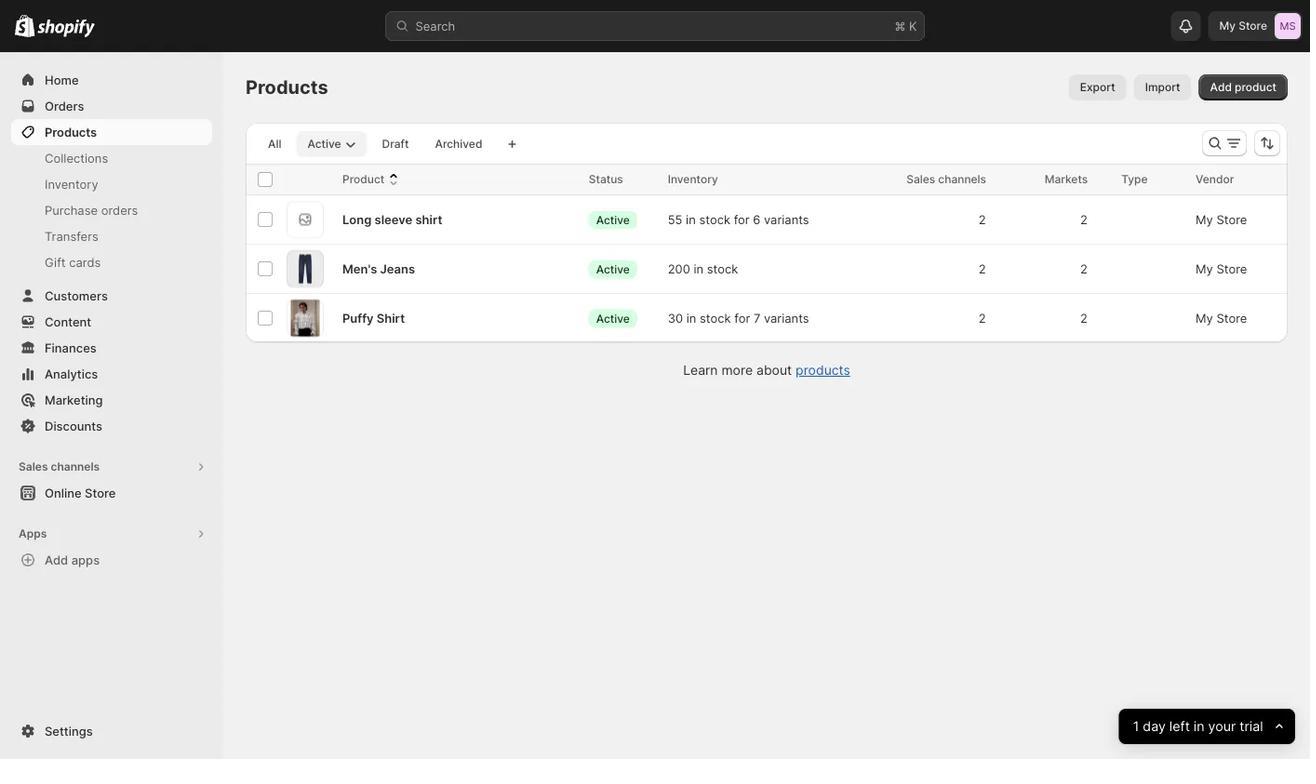 Task type: describe. For each thing, give the bounding box(es) containing it.
for for 7
[[734, 311, 750, 325]]

add for add product
[[1210, 80, 1232, 94]]

marketing link
[[11, 387, 212, 413]]

archived link
[[424, 131, 494, 157]]

apps button
[[11, 521, 212, 547]]

search
[[416, 19, 455, 33]]

55 in stock for 6 variants
[[668, 212, 809, 227]]

product
[[1235, 80, 1277, 94]]

1 vertical spatial stock
[[707, 261, 738, 276]]

jeans
[[380, 261, 415, 276]]

collections
[[45, 151, 108, 165]]

1 horizontal spatial channels
[[938, 173, 986, 186]]

add apps
[[45, 553, 100, 567]]

shopify image
[[15, 15, 35, 37]]

transfers link
[[11, 223, 212, 249]]

my for long sleeve shirt
[[1196, 212, 1213, 227]]

markets
[[1045, 173, 1088, 186]]

channels inside sales channels button
[[51, 460, 100, 474]]

gift cards link
[[11, 249, 212, 275]]

orders
[[45, 99, 84, 113]]

long
[[342, 212, 372, 227]]

customers
[[45, 288, 108, 303]]

discounts link
[[11, 413, 212, 439]]

men's
[[342, 261, 377, 276]]

content
[[45, 315, 91, 329]]

type button
[[1122, 170, 1166, 189]]

0 vertical spatial products
[[246, 76, 328, 99]]

online
[[45, 486, 82, 500]]

active for long sleeve shirt
[[596, 213, 630, 226]]

finances link
[[11, 335, 212, 361]]

stock for 55 in stock
[[699, 212, 731, 227]]

discounts
[[45, 419, 102, 433]]

apps
[[19, 527, 47, 541]]

left
[[1170, 719, 1190, 735]]

⌘ k
[[895, 19, 917, 33]]

1
[[1133, 719, 1139, 735]]

for for 6
[[734, 212, 750, 227]]

import
[[1145, 80, 1181, 94]]

all
[[268, 137, 281, 151]]

sales channels button
[[11, 454, 212, 480]]

products link
[[11, 119, 212, 145]]

1 vertical spatial products
[[45, 125, 97, 139]]

analytics link
[[11, 361, 212, 387]]

import button
[[1134, 74, 1192, 101]]

about
[[757, 362, 792, 378]]

draft link
[[371, 131, 420, 157]]

puffy shirt image
[[291, 300, 319, 337]]

home link
[[11, 67, 212, 93]]

0 vertical spatial sales channels
[[907, 173, 986, 186]]

men's jeans
[[342, 261, 415, 276]]

draft
[[382, 137, 409, 151]]

settings link
[[11, 718, 212, 744]]

shirt
[[377, 311, 405, 325]]

long sleeve shirt
[[342, 212, 442, 227]]

men's jeans link
[[342, 260, 415, 278]]

6
[[753, 212, 761, 227]]

30 in stock for 7 variants
[[668, 311, 809, 325]]

active button
[[296, 131, 367, 157]]

variants for 30 in stock for 7 variants
[[764, 311, 809, 325]]

k
[[909, 19, 917, 33]]

shopify image
[[37, 19, 95, 38]]

store for puffy shirt
[[1217, 311, 1247, 325]]

export
[[1080, 80, 1115, 94]]

inventory link
[[11, 171, 212, 197]]

in inside dropdown button
[[1194, 719, 1205, 735]]

export button
[[1069, 74, 1127, 101]]

settings
[[45, 724, 93, 738]]

status
[[589, 173, 623, 186]]

inventory inside "button"
[[668, 173, 718, 186]]

200 in stock
[[668, 261, 738, 276]]

long sleeve shirt link
[[342, 210, 442, 229]]

marketing
[[45, 393, 103, 407]]

analytics
[[45, 367, 98, 381]]

trial
[[1240, 719, 1264, 735]]

my store image
[[1275, 13, 1301, 39]]

add product link
[[1199, 74, 1288, 101]]

gift
[[45, 255, 66, 269]]

⌘
[[895, 19, 906, 33]]

purchase orders
[[45, 203, 138, 217]]

active for puffy shirt
[[596, 312, 630, 325]]

sleeve
[[375, 212, 412, 227]]

day
[[1143, 719, 1166, 735]]

my for puffy shirt
[[1196, 311, 1213, 325]]

my store for puffy shirt
[[1196, 311, 1247, 325]]

online store link
[[11, 480, 212, 506]]

sales channels inside button
[[19, 460, 100, 474]]

purchase
[[45, 203, 98, 217]]



Task type: vqa. For each thing, say whether or not it's contained in the screenshot.
Long
yes



Task type: locate. For each thing, give the bounding box(es) containing it.
0 vertical spatial add
[[1210, 80, 1232, 94]]

2 vertical spatial stock
[[700, 311, 731, 325]]

active down status
[[596, 213, 630, 226]]

for left 7
[[734, 311, 750, 325]]

0 horizontal spatial inventory
[[45, 177, 98, 191]]

variants right 6
[[764, 212, 809, 227]]

55
[[668, 212, 683, 227]]

apps
[[71, 553, 100, 567]]

in right left
[[1194, 719, 1205, 735]]

collections link
[[11, 145, 212, 171]]

home
[[45, 73, 79, 87]]

1 horizontal spatial sales channels
[[907, 173, 986, 186]]

0 horizontal spatial products
[[45, 125, 97, 139]]

orders link
[[11, 93, 212, 119]]

in
[[686, 212, 696, 227], [694, 261, 704, 276], [686, 311, 696, 325], [1194, 719, 1205, 735]]

active left "30"
[[596, 312, 630, 325]]

active
[[307, 137, 341, 151], [596, 213, 630, 226], [596, 262, 630, 276], [596, 312, 630, 325]]

active right all
[[307, 137, 341, 151]]

add left product
[[1210, 80, 1232, 94]]

online store button
[[0, 480, 223, 506]]

for
[[734, 212, 750, 227], [734, 311, 750, 325]]

puffy
[[342, 311, 374, 325]]

vendor button
[[1196, 170, 1253, 189]]

store for men's jeans
[[1217, 261, 1247, 276]]

shirt
[[415, 212, 442, 227]]

store inside button
[[85, 486, 116, 500]]

tab list containing all
[[253, 130, 497, 157]]

products up all
[[246, 76, 328, 99]]

0 vertical spatial for
[[734, 212, 750, 227]]

all link
[[257, 131, 293, 157]]

tab list
[[253, 130, 497, 157]]

my store for men's jeans
[[1196, 261, 1247, 276]]

stock for 30 in stock
[[700, 311, 731, 325]]

0 horizontal spatial sales channels
[[19, 460, 100, 474]]

0 horizontal spatial channels
[[51, 460, 100, 474]]

inventory
[[668, 173, 718, 186], [45, 177, 98, 191]]

in right "30"
[[686, 311, 696, 325]]

learn more about products
[[683, 362, 850, 378]]

in right 55
[[686, 212, 696, 227]]

products up collections at the left of the page
[[45, 125, 97, 139]]

0 vertical spatial stock
[[699, 212, 731, 227]]

sales
[[907, 173, 935, 186], [19, 460, 48, 474]]

products
[[796, 362, 850, 378]]

product
[[342, 173, 385, 186]]

1 horizontal spatial inventory
[[668, 173, 718, 186]]

in right 200
[[694, 261, 704, 276]]

1 day left in your trial button
[[1119, 709, 1295, 744]]

stock right "30"
[[700, 311, 731, 325]]

my for men's jeans
[[1196, 261, 1213, 276]]

store
[[1239, 19, 1267, 33], [1217, 212, 1247, 227], [1217, 261, 1247, 276], [1217, 311, 1247, 325], [85, 486, 116, 500]]

add for add apps
[[45, 553, 68, 567]]

puffy shirt
[[342, 311, 405, 325]]

sales inside button
[[19, 460, 48, 474]]

sales channels
[[907, 173, 986, 186], [19, 460, 100, 474]]

0 horizontal spatial add
[[45, 553, 68, 567]]

active for men's jeans
[[596, 262, 630, 276]]

1 vertical spatial channels
[[51, 460, 100, 474]]

online store
[[45, 486, 116, 500]]

store for long sleeve shirt
[[1217, 212, 1247, 227]]

inventory up purchase
[[45, 177, 98, 191]]

0 vertical spatial sales
[[907, 173, 935, 186]]

purchase orders link
[[11, 197, 212, 223]]

products
[[246, 76, 328, 99], [45, 125, 97, 139]]

archived
[[435, 137, 482, 151]]

200
[[668, 261, 690, 276]]

my store for long sleeve shirt
[[1196, 212, 1247, 227]]

learn
[[683, 362, 718, 378]]

in for 30
[[686, 311, 696, 325]]

inventory up 55
[[668, 173, 718, 186]]

customers link
[[11, 283, 212, 309]]

channels
[[938, 173, 986, 186], [51, 460, 100, 474]]

1 vertical spatial for
[[734, 311, 750, 325]]

in for 55
[[686, 212, 696, 227]]

vendor
[[1196, 173, 1234, 186]]

variants for 55 in stock for 6 variants
[[764, 212, 809, 227]]

transfers
[[45, 229, 98, 243]]

0 vertical spatial channels
[[938, 173, 986, 186]]

1 vertical spatial sales
[[19, 460, 48, 474]]

gift cards
[[45, 255, 101, 269]]

men's jeans image
[[287, 250, 324, 288]]

inventory button
[[668, 170, 737, 189]]

type
[[1122, 173, 1148, 186]]

add inside button
[[45, 553, 68, 567]]

add left apps
[[45, 553, 68, 567]]

30
[[668, 311, 683, 325]]

1 vertical spatial sales channels
[[19, 460, 100, 474]]

7
[[754, 311, 761, 325]]

cards
[[69, 255, 101, 269]]

in for 200
[[694, 261, 704, 276]]

stock right 200
[[707, 261, 738, 276]]

stock
[[699, 212, 731, 227], [707, 261, 738, 276], [700, 311, 731, 325]]

add product
[[1210, 80, 1277, 94]]

1 vertical spatial variants
[[764, 311, 809, 325]]

stock right 55
[[699, 212, 731, 227]]

puffy shirt link
[[342, 309, 405, 328]]

1 horizontal spatial sales
[[907, 173, 935, 186]]

active left 200
[[596, 262, 630, 276]]

for left 6
[[734, 212, 750, 227]]

my store
[[1220, 19, 1267, 33], [1196, 212, 1247, 227], [1196, 261, 1247, 276], [1196, 311, 1247, 325]]

orders
[[101, 203, 138, 217]]

more
[[722, 362, 753, 378]]

content link
[[11, 309, 212, 335]]

1 day left in your trial
[[1133, 719, 1264, 735]]

active inside active dropdown button
[[307, 137, 341, 151]]

your
[[1209, 719, 1236, 735]]

0 horizontal spatial sales
[[19, 460, 48, 474]]

variants right 7
[[764, 311, 809, 325]]

1 horizontal spatial add
[[1210, 80, 1232, 94]]

add apps button
[[11, 547, 212, 573]]

1 horizontal spatial products
[[246, 76, 328, 99]]

products link
[[796, 362, 850, 378]]

1 vertical spatial add
[[45, 553, 68, 567]]

finances
[[45, 341, 97, 355]]

0 vertical spatial variants
[[764, 212, 809, 227]]



